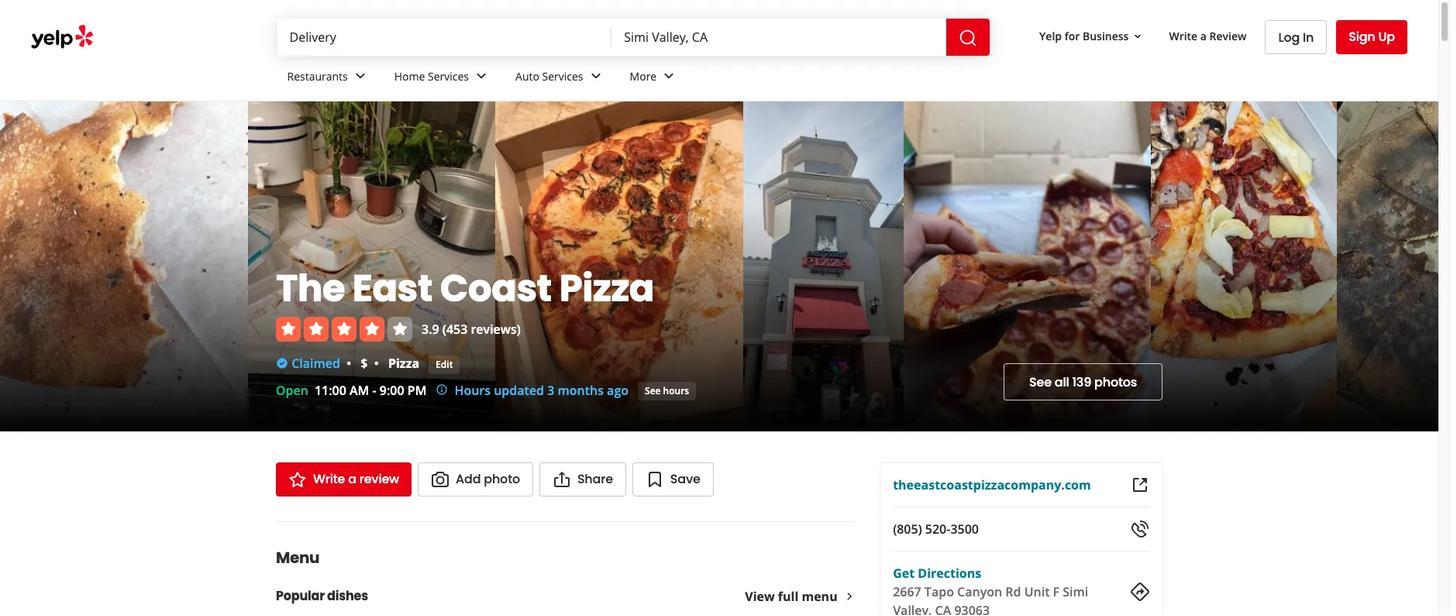 Task type: locate. For each thing, give the bounding box(es) containing it.
write a review link
[[1164, 22, 1254, 50]]

24 chevron down v2 image right restaurants
[[351, 67, 370, 86]]

for
[[1065, 28, 1081, 43]]

write left review
[[1170, 28, 1198, 43]]

share button
[[540, 463, 626, 497]]

open
[[276, 382, 309, 399]]

the east coast pizza
[[276, 263, 654, 315]]

0 horizontal spatial services
[[428, 69, 469, 83]]

24 chevron down v2 image right auto services
[[587, 67, 605, 86]]

(453
[[443, 321, 468, 338]]

(805)
[[893, 521, 922, 538]]

2 horizontal spatial 24 chevron down v2 image
[[587, 67, 605, 86]]

none field up home services
[[290, 29, 600, 46]]

16 info v2 image
[[436, 384, 449, 396]]

3.9 star rating image
[[276, 317, 413, 342]]

0 horizontal spatial write
[[313, 471, 345, 489]]

canyon
[[957, 584, 1002, 601]]

3 24 chevron down v2 image from the left
[[587, 67, 605, 86]]

see for see hours
[[645, 384, 661, 397]]

pizza link
[[388, 355, 420, 372]]

services right the home
[[428, 69, 469, 83]]

view full menu link
[[745, 589, 855, 606]]

none field up business categories element
[[624, 29, 934, 46]]

ca
[[935, 603, 951, 616]]

pizza
[[560, 263, 654, 315], [388, 355, 420, 372]]

93063
[[955, 603, 990, 616]]

1 none field from the left
[[290, 29, 600, 46]]

1 photo of the east coast pizza - simi valley, ca, us. image from the left
[[0, 102, 248, 432]]

get
[[893, 565, 915, 582]]

auto services link
[[503, 56, 618, 101]]

2 services from the left
[[542, 69, 584, 83]]

photo of the east coast pizza - simi valley, ca, us. @makemeprettie by the slice, 3 toppings. image
[[1152, 102, 1337, 432]]

write
[[1170, 28, 1198, 43], [313, 471, 345, 489]]

24 camera v2 image
[[431, 471, 450, 489]]

write for write a review
[[1170, 28, 1198, 43]]

24 external link v2 image
[[1131, 476, 1150, 495]]

0 vertical spatial pizza
[[560, 263, 654, 315]]

services inside 'auto services' link
[[542, 69, 584, 83]]

services
[[428, 69, 469, 83], [542, 69, 584, 83]]

see all 139 photos link
[[1004, 364, 1163, 401]]

see left hours
[[645, 384, 661, 397]]

0 horizontal spatial none field
[[290, 29, 600, 46]]

2 none field from the left
[[624, 29, 934, 46]]

save
[[671, 471, 701, 489]]

0 horizontal spatial a
[[348, 471, 357, 489]]

0 horizontal spatial see
[[645, 384, 661, 397]]

24 directions v2 image
[[1131, 583, 1150, 602]]

1 horizontal spatial services
[[542, 69, 584, 83]]

hours
[[455, 382, 491, 399]]

photo
[[484, 471, 520, 489]]

24 chevron down v2 image inside restaurants link
[[351, 67, 370, 86]]

1 horizontal spatial write
[[1170, 28, 1198, 43]]

1 services from the left
[[428, 69, 469, 83]]

0 vertical spatial a
[[1201, 28, 1207, 43]]

a left review
[[1201, 28, 1207, 43]]

None field
[[290, 29, 600, 46], [624, 29, 934, 46]]

menu
[[802, 589, 838, 606]]

1 vertical spatial pizza
[[388, 355, 420, 372]]

see
[[1030, 373, 1052, 391], [645, 384, 661, 397]]

share
[[578, 471, 613, 489]]

24 chevron down v2 image inside home services "link"
[[472, 67, 491, 86]]

1 horizontal spatial pizza
[[560, 263, 654, 315]]

0 vertical spatial write
[[1170, 28, 1198, 43]]

24 chevron down v2 image left auto
[[472, 67, 491, 86]]

auto services
[[516, 69, 584, 83]]

services right auto
[[542, 69, 584, 83]]

a
[[1201, 28, 1207, 43], [348, 471, 357, 489]]

-
[[373, 382, 377, 399]]

search image
[[959, 28, 978, 47]]

popular
[[276, 588, 325, 606]]

sign up
[[1349, 28, 1396, 46]]

1 horizontal spatial see
[[1030, 373, 1052, 391]]

1 horizontal spatial 24 chevron down v2 image
[[472, 67, 491, 86]]

f
[[1053, 584, 1060, 601]]

1 vertical spatial a
[[348, 471, 357, 489]]

1 horizontal spatial none field
[[624, 29, 934, 46]]

a left the review
[[348, 471, 357, 489]]

hours updated 3 months ago
[[455, 382, 629, 399]]

see hours
[[645, 384, 690, 397]]

write a review link
[[276, 463, 412, 497]]

none field near
[[624, 29, 934, 46]]

2 24 chevron down v2 image from the left
[[472, 67, 491, 86]]

up
[[1379, 28, 1396, 46]]

photo of the east coast pizza - simi valley, ca, us. image
[[0, 102, 248, 432], [248, 102, 496, 432]]

0 horizontal spatial 24 chevron down v2 image
[[351, 67, 370, 86]]

add photo
[[456, 471, 520, 489]]

review
[[360, 471, 399, 489]]

services inside home services "link"
[[428, 69, 469, 83]]

see left all
[[1030, 373, 1052, 391]]

write for write a review
[[313, 471, 345, 489]]

pm
[[408, 382, 427, 399]]

dishes
[[327, 588, 368, 606]]

24 save outline v2 image
[[646, 471, 664, 489]]

1 vertical spatial write
[[313, 471, 345, 489]]

theeastcoastpizzacompany.com link
[[893, 477, 1091, 494]]

edit
[[436, 358, 453, 371]]

updated
[[494, 382, 544, 399]]

139
[[1073, 373, 1092, 391]]

log in link
[[1266, 20, 1328, 54]]

2667
[[893, 584, 921, 601]]

popular dishes
[[276, 588, 368, 606]]

yelp
[[1040, 28, 1062, 43]]

None search field
[[277, 19, 993, 56]]

24 chevron down v2 image inside 'auto services' link
[[587, 67, 605, 86]]

get directions 2667 tapo canyon rd unit f simi valley, ca 93063
[[893, 565, 1089, 616]]

9:00
[[380, 382, 405, 399]]

1 horizontal spatial a
[[1201, 28, 1207, 43]]

home services link
[[382, 56, 503, 101]]

see hours link
[[638, 382, 697, 401]]

services for auto services
[[542, 69, 584, 83]]

write right 24 star v2 image
[[313, 471, 345, 489]]

(805) 520-3500
[[893, 521, 979, 538]]

24 chevron down v2 image
[[351, 67, 370, 86], [472, 67, 491, 86], [587, 67, 605, 86]]

photos
[[1095, 373, 1138, 391]]

1 24 chevron down v2 image from the left
[[351, 67, 370, 86]]

menu
[[276, 547, 320, 569]]

yelp for business
[[1040, 28, 1129, 43]]

view
[[745, 589, 775, 606]]

log
[[1279, 28, 1301, 46]]

directions
[[918, 565, 981, 582]]

the
[[276, 263, 345, 315]]



Task type: vqa. For each thing, say whether or not it's contained in the screenshot.
by within the dropdown button
no



Task type: describe. For each thing, give the bounding box(es) containing it.
unit
[[1025, 584, 1050, 601]]

coast
[[440, 263, 552, 315]]

review
[[1210, 28, 1247, 43]]

rd
[[1006, 584, 1021, 601]]

ago
[[607, 382, 629, 399]]

0 horizontal spatial pizza
[[388, 355, 420, 372]]

photo of the east coast pizza - simi valley, ca, us. front of pizza shop image
[[743, 102, 904, 432]]

24 phone v2 image
[[1131, 520, 1150, 539]]

write a review
[[1170, 28, 1247, 43]]

$
[[361, 355, 368, 372]]

16 claim filled v2 image
[[276, 357, 288, 370]]

valley,
[[893, 603, 932, 616]]

all
[[1055, 373, 1070, 391]]

simi
[[1063, 584, 1089, 601]]

get directions link
[[893, 565, 981, 582]]

months
[[558, 382, 604, 399]]

add photo link
[[418, 463, 533, 497]]

11:00
[[315, 382, 347, 399]]

14 chevron right outline image
[[844, 592, 855, 603]]

view full menu
[[745, 589, 838, 606]]

3500
[[951, 521, 979, 538]]

full
[[778, 589, 799, 606]]

more link
[[618, 56, 691, 101]]

am
[[350, 382, 369, 399]]

east
[[353, 263, 433, 315]]

reviews)
[[471, 321, 521, 338]]

log in
[[1279, 28, 1315, 46]]

a for review
[[348, 471, 357, 489]]

24 chevron down v2 image
[[660, 67, 679, 86]]

24 chevron down v2 image for auto services
[[587, 67, 605, 86]]

Find text field
[[290, 29, 600, 46]]

sign
[[1349, 28, 1376, 46]]

info alert
[[436, 382, 629, 400]]

see for see all 139 photos
[[1030, 373, 1052, 391]]

Near text field
[[624, 29, 934, 46]]

2 photo of the east coast pizza - simi valley, ca, us. image from the left
[[248, 102, 496, 432]]

services for home services
[[428, 69, 469, 83]]

home services
[[395, 69, 469, 83]]

restaurants link
[[275, 56, 382, 101]]

3.9
[[422, 321, 439, 338]]

menu element
[[251, 522, 880, 616]]

photo of the east coast pizza - simi valley, ca, us. burnt pizza the cook insisted he "didn't burn." image
[[1337, 102, 1451, 432]]

write a review
[[313, 471, 399, 489]]

save button
[[633, 463, 714, 497]]

auto
[[516, 69, 540, 83]]

photo of the east coast pizza - simi valley, ca, us. delicious! image
[[496, 102, 743, 432]]

(453 reviews) link
[[443, 321, 521, 338]]

theeastcoastpizzacompany.com
[[893, 477, 1091, 494]]

restaurants
[[287, 69, 348, 83]]

photo of the east coast pizza - simi valley, ca, us. slice of pepperoni pizza image
[[904, 102, 1152, 432]]

520-
[[925, 521, 951, 538]]

24 share v2 image
[[553, 471, 571, 489]]

tapo
[[925, 584, 954, 601]]

3
[[548, 382, 555, 399]]

hours
[[663, 384, 690, 397]]

in
[[1304, 28, 1315, 46]]

add
[[456, 471, 481, 489]]

edit button
[[429, 356, 460, 375]]

16 chevron down v2 image
[[1133, 30, 1145, 43]]

business
[[1083, 28, 1129, 43]]

yelp for business button
[[1034, 22, 1151, 50]]

none field find
[[290, 29, 600, 46]]

claimed
[[292, 355, 340, 372]]

24 chevron down v2 image for restaurants
[[351, 67, 370, 86]]

see all 139 photos
[[1030, 373, 1138, 391]]

business categories element
[[275, 56, 1408, 101]]

sign up link
[[1337, 20, 1408, 54]]

3.9 (453 reviews)
[[422, 321, 521, 338]]

24 chevron down v2 image for home services
[[472, 67, 491, 86]]

open 11:00 am - 9:00 pm
[[276, 382, 427, 399]]

home
[[395, 69, 425, 83]]

more
[[630, 69, 657, 83]]

a for review
[[1201, 28, 1207, 43]]

24 star v2 image
[[288, 471, 307, 489]]



